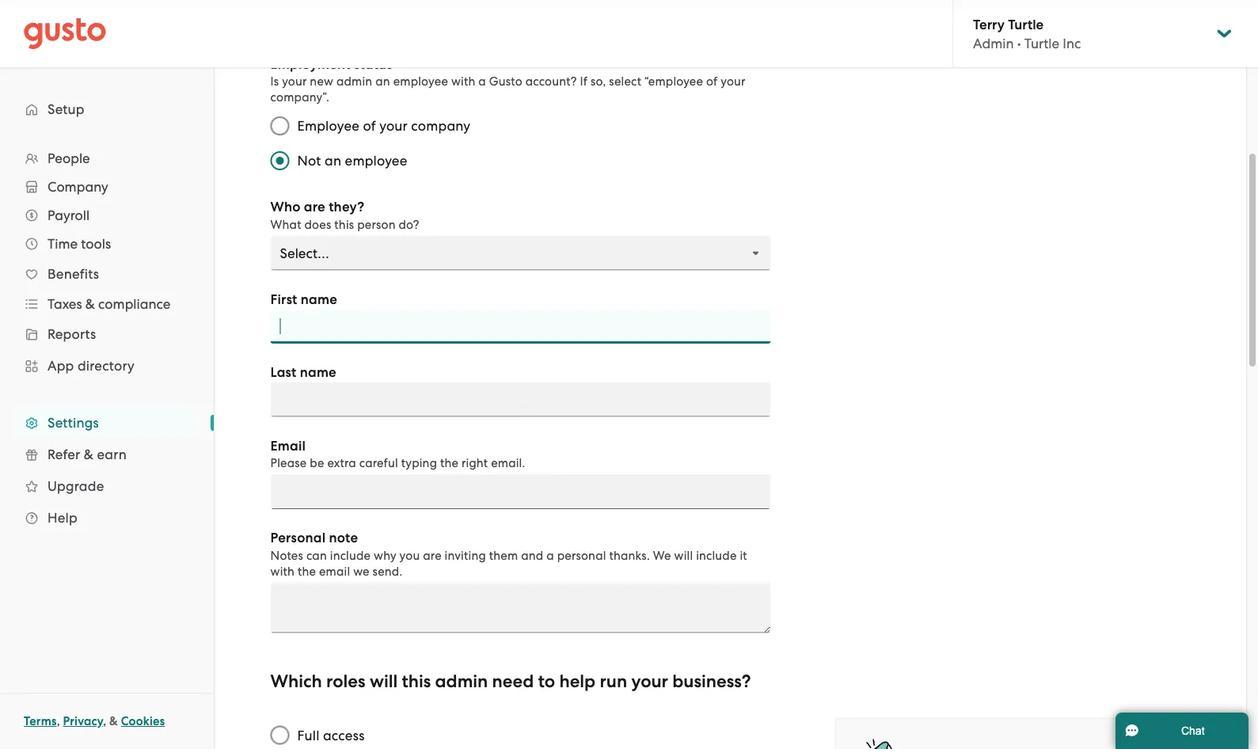 Task type: describe. For each thing, give the bounding box(es) containing it.
careful
[[359, 456, 398, 470]]

first
[[270, 291, 297, 308]]

status
[[354, 56, 393, 72]]

help
[[559, 671, 596, 692]]

the inside personal note notes can include why you are inviting them and a personal thanks. we will include it with the email we send.
[[298, 565, 316, 578]]

roles
[[326, 671, 365, 692]]

with inside personal note notes can include why you are inviting them and a personal thanks. we will include it with the email we send.
[[270, 565, 295, 578]]

refer
[[48, 447, 80, 462]]

which roles will this admin need to help run your business ?
[[270, 671, 751, 692]]

are inside who are they? what does this person do?
[[304, 199, 325, 215]]

full access
[[297, 728, 365, 744]]

company".
[[270, 91, 329, 105]]

benefits link
[[16, 260, 198, 288]]

personal
[[557, 549, 606, 563]]

a inside personal note notes can include why you are inviting them and a personal thanks. we will include it with the email we send.
[[546, 549, 554, 563]]

•
[[1017, 35, 1021, 51]]

email please be extra careful typing the right email.
[[270, 438, 525, 470]]

gusto navigation element
[[0, 68, 214, 559]]

need
[[492, 671, 534, 692]]

company button
[[16, 173, 198, 201]]

0 vertical spatial turtle
[[1008, 16, 1044, 32]]

full
[[297, 728, 320, 744]]

tools
[[81, 236, 111, 252]]

typing
[[401, 456, 437, 470]]

of inside "employment status is your new admin an employee with a gusto account? if so, select "employee of your company"."
[[706, 75, 718, 89]]

1 vertical spatial an
[[325, 153, 341, 169]]

employment status is your new admin an employee with a gusto account? if so, select "employee of your company".
[[270, 56, 746, 105]]

settings link
[[16, 409, 198, 437]]

refer & earn link
[[16, 440, 198, 469]]

why
[[374, 549, 397, 563]]

settings
[[48, 415, 99, 431]]

do?
[[399, 218, 419, 232]]

Last name field
[[270, 382, 771, 417]]

chat
[[1181, 724, 1205, 737]]

an inside "employment status is your new admin an employee with a gusto account? if so, select "employee of your company"."
[[375, 75, 390, 89]]

a inside "employment status is your new admin an employee with a gusto account? if so, select "employee of your company"."
[[478, 75, 486, 89]]

and
[[521, 549, 543, 563]]

payroll
[[48, 207, 90, 223]]

gusto
[[489, 75, 522, 89]]

home image
[[24, 18, 106, 49]]

account?
[[525, 75, 577, 89]]

people button
[[16, 144, 198, 173]]

Employee of your company radio
[[263, 109, 297, 144]]

personal
[[270, 530, 326, 546]]

email.
[[491, 456, 525, 470]]

help
[[48, 510, 78, 526]]

your up company".
[[282, 75, 307, 89]]

the inside email please be extra careful typing the right email.
[[440, 456, 459, 470]]

if
[[580, 75, 588, 89]]

who
[[270, 199, 301, 215]]

select
[[609, 75, 641, 89]]

app directory
[[48, 358, 135, 374]]

terms
[[24, 714, 57, 728]]

so,
[[591, 75, 606, 89]]

help link
[[16, 504, 198, 532]]

last name
[[270, 365, 336, 381]]

will inside personal note notes can include why you are inviting them and a personal thanks. we will include it with the email we send.
[[674, 549, 693, 563]]

right
[[462, 456, 488, 470]]

not
[[297, 153, 321, 169]]

run
[[600, 671, 627, 692]]

last
[[270, 365, 296, 381]]

new
[[310, 75, 333, 89]]

extra
[[327, 456, 356, 470]]

reports link
[[16, 320, 198, 348]]

name for first name
[[301, 291, 337, 308]]

not an employee
[[297, 153, 407, 169]]

it
[[740, 549, 747, 563]]

terry turtle admin • turtle inc
[[973, 16, 1081, 51]]

2 include from the left
[[696, 549, 737, 563]]

employee of your company
[[297, 118, 471, 134]]

we
[[353, 565, 370, 578]]

admin inside "employment status is your new admin an employee with a gusto account? if so, select "employee of your company"."
[[336, 75, 372, 89]]

Personal note text field
[[270, 583, 771, 633]]

app directory link
[[16, 352, 198, 380]]

we
[[653, 549, 671, 563]]

with inside "employment status is your new admin an employee with a gusto account? if so, select "employee of your company"."
[[451, 75, 475, 89]]

thanks.
[[609, 549, 650, 563]]

setup
[[48, 101, 85, 117]]

admin
[[973, 35, 1014, 51]]

access
[[323, 728, 365, 744]]

personal note notes can include why you are inviting them and a personal thanks. we will include it with the email we send.
[[270, 530, 747, 578]]

them
[[489, 549, 518, 563]]

time tools button
[[16, 230, 198, 258]]

is
[[270, 75, 279, 89]]

upgrade
[[48, 478, 104, 494]]

they?
[[329, 199, 365, 215]]

which
[[270, 671, 322, 692]]

your right run
[[631, 671, 668, 692]]

1 vertical spatial turtle
[[1024, 35, 1060, 51]]



Task type: locate. For each thing, give the bounding box(es) containing it.
include left it
[[696, 549, 737, 563]]

0 vertical spatial &
[[85, 296, 95, 312]]

0 horizontal spatial the
[[298, 565, 316, 578]]

who are they? what does this person do?
[[270, 199, 419, 232]]

admin
[[336, 75, 372, 89], [435, 671, 488, 692]]

this down they?
[[334, 218, 354, 232]]

include
[[330, 549, 371, 563], [696, 549, 737, 563]]

a
[[478, 75, 486, 89], [546, 549, 554, 563]]

cookies button
[[121, 712, 165, 731]]

Full access radio
[[263, 718, 297, 749]]

1 horizontal spatial admin
[[435, 671, 488, 692]]

0 vertical spatial with
[[451, 75, 475, 89]]

refer & earn
[[48, 447, 127, 462]]

terry
[[973, 16, 1005, 32]]

0 vertical spatial this
[[334, 218, 354, 232]]

1 vertical spatial employee
[[345, 153, 407, 169]]

earn
[[97, 447, 127, 462]]

1 horizontal spatial this
[[402, 671, 431, 692]]

your left 'company'
[[379, 118, 408, 134]]

1 horizontal spatial the
[[440, 456, 459, 470]]

compliance
[[98, 296, 171, 312]]

list containing people
[[0, 144, 214, 534]]

will
[[674, 549, 693, 563], [370, 671, 398, 692]]

notes
[[270, 549, 303, 563]]

0 vertical spatial name
[[301, 291, 337, 308]]

0 vertical spatial the
[[440, 456, 459, 470]]

& for earn
[[84, 447, 93, 462]]

employee down 'employee of your company'
[[345, 153, 407, 169]]

reports
[[48, 326, 96, 342]]

1 horizontal spatial of
[[706, 75, 718, 89]]

0 horizontal spatial an
[[325, 153, 341, 169]]

please
[[270, 456, 307, 470]]

app
[[48, 358, 74, 374]]

this inside who are they? what does this person do?
[[334, 218, 354, 232]]

1 vertical spatial &
[[84, 447, 93, 462]]

0 horizontal spatial admin
[[336, 75, 372, 89]]

1 horizontal spatial a
[[546, 549, 554, 563]]

cookies
[[121, 714, 165, 728]]

0 vertical spatial admin
[[336, 75, 372, 89]]

does
[[304, 218, 331, 232]]

directory
[[78, 358, 135, 374]]

are
[[304, 199, 325, 215], [423, 549, 442, 563]]

1 vertical spatial this
[[402, 671, 431, 692]]

admin down 'status'
[[336, 75, 372, 89]]

0 horizontal spatial will
[[370, 671, 398, 692]]

what
[[270, 218, 301, 232]]

of up not an employee
[[363, 118, 376, 134]]

& inside dropdown button
[[85, 296, 95, 312]]

payroll button
[[16, 201, 198, 230]]

turtle
[[1008, 16, 1044, 32], [1024, 35, 1060, 51]]

1 include from the left
[[330, 549, 371, 563]]

1 vertical spatial with
[[270, 565, 295, 578]]

will right we
[[674, 549, 693, 563]]

turtle right •
[[1024, 35, 1060, 51]]

1 vertical spatial name
[[300, 365, 336, 381]]

2 vertical spatial &
[[109, 714, 118, 728]]

1 horizontal spatial include
[[696, 549, 737, 563]]

this right 'roles' on the left of page
[[402, 671, 431, 692]]

with down notes
[[270, 565, 295, 578]]

1 vertical spatial the
[[298, 565, 316, 578]]

, left cookies
[[103, 714, 106, 728]]

will right 'roles' on the left of page
[[370, 671, 398, 692]]

2 , from the left
[[103, 714, 106, 728]]

include down note
[[330, 549, 371, 563]]

First name field
[[270, 309, 771, 344]]

0 vertical spatial are
[[304, 199, 325, 215]]

privacy
[[63, 714, 103, 728]]

a right and
[[546, 549, 554, 563]]

& for compliance
[[85, 296, 95, 312]]

send.
[[373, 565, 403, 578]]

name
[[301, 291, 337, 308], [300, 365, 336, 381]]

taxes
[[48, 296, 82, 312]]

1 vertical spatial of
[[363, 118, 376, 134]]

your
[[282, 75, 307, 89], [721, 75, 746, 89], [379, 118, 408, 134], [631, 671, 668, 692]]

0 vertical spatial will
[[674, 549, 693, 563]]

1 vertical spatial admin
[[435, 671, 488, 692]]

note
[[329, 530, 358, 546]]

&
[[85, 296, 95, 312], [84, 447, 93, 462], [109, 714, 118, 728]]

with
[[451, 75, 475, 89], [270, 565, 295, 578]]

,
[[57, 714, 60, 728], [103, 714, 106, 728]]

time tools
[[48, 236, 111, 252]]

name for last name
[[300, 365, 336, 381]]

0 vertical spatial of
[[706, 75, 718, 89]]

terms link
[[24, 714, 57, 728]]

with left gusto at the top of the page
[[451, 75, 475, 89]]

0 horizontal spatial of
[[363, 118, 376, 134]]

to
[[538, 671, 555, 692]]

0 vertical spatial a
[[478, 75, 486, 89]]

name right first in the left top of the page
[[301, 291, 337, 308]]

0 horizontal spatial ,
[[57, 714, 60, 728]]

0 horizontal spatial are
[[304, 199, 325, 215]]

& right taxes
[[85, 296, 95, 312]]

1 horizontal spatial will
[[674, 549, 693, 563]]

the down can on the left of page
[[298, 565, 316, 578]]

1 horizontal spatial an
[[375, 75, 390, 89]]

inviting
[[445, 549, 486, 563]]

people
[[48, 150, 90, 166]]

0 vertical spatial an
[[375, 75, 390, 89]]

your right "employee
[[721, 75, 746, 89]]

the left right
[[440, 456, 459, 470]]

& left earn
[[84, 447, 93, 462]]

& left cookies
[[109, 714, 118, 728]]

, left privacy
[[57, 714, 60, 728]]

1 vertical spatial will
[[370, 671, 398, 692]]

of right "employee
[[706, 75, 718, 89]]

1 vertical spatial are
[[423, 549, 442, 563]]

person
[[357, 218, 396, 232]]

1 vertical spatial a
[[546, 549, 554, 563]]

employee up 'company'
[[393, 75, 448, 89]]

inc
[[1063, 35, 1081, 51]]

you
[[400, 549, 420, 563]]

time
[[48, 236, 78, 252]]

terms , privacy , & cookies
[[24, 714, 165, 728]]

taxes & compliance button
[[16, 290, 198, 318]]

an right not
[[325, 153, 341, 169]]

Email field
[[270, 475, 771, 510]]

privacy link
[[63, 714, 103, 728]]

1 horizontal spatial with
[[451, 75, 475, 89]]

name right last
[[300, 365, 336, 381]]

can
[[306, 549, 327, 563]]

be
[[310, 456, 324, 470]]

1 horizontal spatial are
[[423, 549, 442, 563]]

"employee
[[645, 75, 703, 89]]

email
[[319, 565, 350, 578]]

0 horizontal spatial with
[[270, 565, 295, 578]]

company
[[48, 179, 108, 195]]

?
[[742, 671, 751, 692]]

setup link
[[16, 95, 198, 124]]

are inside personal note notes can include why you are inviting them and a personal thanks. we will include it with the email we send.
[[423, 549, 442, 563]]

1 , from the left
[[57, 714, 60, 728]]

company
[[411, 118, 471, 134]]

0 horizontal spatial this
[[334, 218, 354, 232]]

taxes & compliance
[[48, 296, 171, 312]]

employee inside "employment status is your new admin an employee with a gusto account? if so, select "employee of your company"."
[[393, 75, 448, 89]]

employment
[[270, 56, 351, 72]]

business
[[672, 671, 742, 692]]

first name
[[270, 291, 337, 308]]

turtle up •
[[1008, 16, 1044, 32]]

are right you
[[423, 549, 442, 563]]

0 vertical spatial employee
[[393, 75, 448, 89]]

upgrade link
[[16, 472, 198, 500]]

0 horizontal spatial a
[[478, 75, 486, 89]]

0 horizontal spatial include
[[330, 549, 371, 563]]

employee
[[297, 118, 360, 134]]

list
[[0, 144, 214, 534]]

are up does
[[304, 199, 325, 215]]

email
[[270, 438, 306, 454]]

admin left need
[[435, 671, 488, 692]]

Not an employee radio
[[263, 144, 297, 179]]

an down 'status'
[[375, 75, 390, 89]]

a left gusto at the top of the page
[[478, 75, 486, 89]]

1 horizontal spatial ,
[[103, 714, 106, 728]]



Task type: vqa. For each thing, say whether or not it's contained in the screenshot.
Turtle
yes



